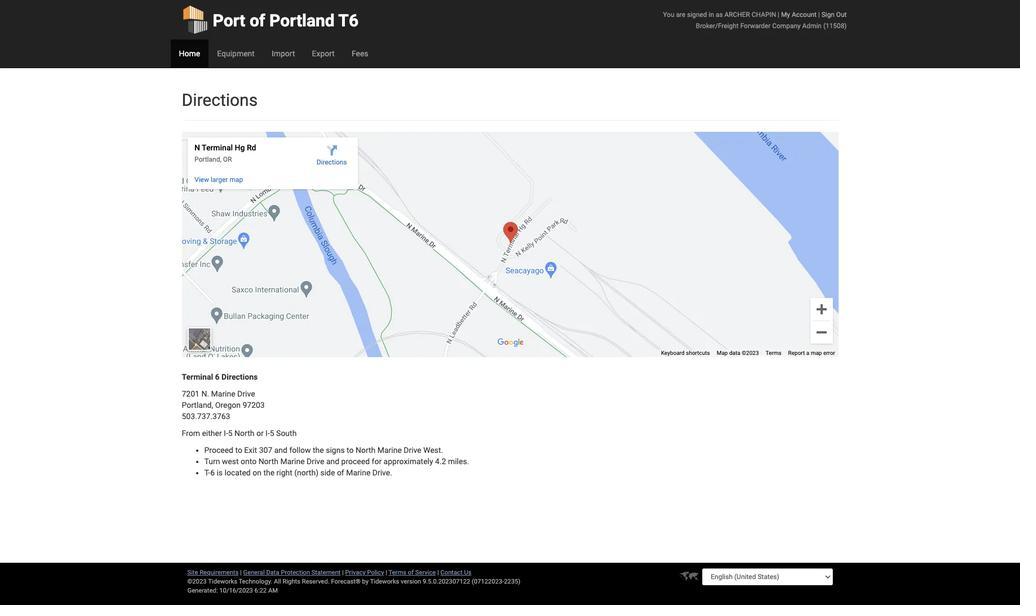 Task type: locate. For each thing, give the bounding box(es) containing it.
2 5 from the left
[[270, 429, 274, 438]]

| up tideworks
[[386, 569, 387, 577]]

signs
[[326, 446, 345, 455]]

located
[[225, 469, 251, 478]]

you
[[663, 11, 675, 19]]

protection
[[281, 569, 310, 577]]

1 vertical spatial north
[[356, 446, 376, 455]]

of right side
[[337, 469, 344, 478]]

the
[[313, 446, 324, 455], [264, 469, 275, 478]]

west
[[222, 457, 239, 466]]

6 right terminal
[[215, 373, 220, 382]]

broker/freight
[[696, 22, 739, 30]]

on
[[253, 469, 262, 478]]

and down signs
[[326, 457, 340, 466]]

1 horizontal spatial the
[[313, 446, 324, 455]]

of inside 'link'
[[250, 11, 265, 30]]

either
[[202, 429, 222, 438]]

307
[[259, 446, 272, 455]]

n.
[[202, 390, 209, 399]]

0 vertical spatial north
[[235, 429, 255, 438]]

onto
[[241, 457, 257, 466]]

1 horizontal spatial and
[[326, 457, 340, 466]]

i- right or
[[266, 429, 270, 438]]

i- right either
[[224, 429, 228, 438]]

marine down follow
[[280, 457, 305, 466]]

1 horizontal spatial 5
[[270, 429, 274, 438]]

marine up oregon
[[211, 390, 235, 399]]

side
[[321, 469, 335, 478]]

forwarder
[[741, 22, 771, 30]]

1 to from the left
[[235, 446, 242, 455]]

1 vertical spatial drive
[[404, 446, 422, 455]]

0 vertical spatial and
[[274, 446, 288, 455]]

statement
[[312, 569, 341, 577]]

site requirements link
[[187, 569, 239, 577]]

1 vertical spatial of
[[337, 469, 344, 478]]

and
[[274, 446, 288, 455], [326, 457, 340, 466]]

1 horizontal spatial north
[[259, 457, 279, 466]]

fees
[[352, 49, 368, 58]]

97203
[[243, 401, 265, 410]]

proceed
[[204, 446, 233, 455]]

directions down equipment
[[182, 90, 258, 110]]

1 vertical spatial the
[[264, 469, 275, 478]]

marine up for
[[378, 446, 402, 455]]

0 horizontal spatial drive
[[237, 390, 255, 399]]

privacy policy link
[[345, 569, 384, 577]]

general data protection statement link
[[243, 569, 341, 577]]

2235)
[[504, 579, 521, 586]]

0 horizontal spatial i-
[[224, 429, 228, 438]]

4.2
[[435, 457, 446, 466]]

drive up approximately
[[404, 446, 422, 455]]

north up proceed
[[356, 446, 376, 455]]

the right on
[[264, 469, 275, 478]]

from either i-5 north or i-5 south
[[182, 429, 297, 438]]

drive
[[237, 390, 255, 399], [404, 446, 422, 455], [307, 457, 324, 466]]

0 vertical spatial drive
[[237, 390, 255, 399]]

and right 307
[[274, 446, 288, 455]]

1 horizontal spatial of
[[337, 469, 344, 478]]

tideworks
[[370, 579, 399, 586]]

marine inside "7201 n. marine drive portland, oregon 97203 503.737.3763"
[[211, 390, 235, 399]]

the left signs
[[313, 446, 324, 455]]

2 i- from the left
[[266, 429, 270, 438]]

(north)
[[294, 469, 319, 478]]

|
[[778, 11, 780, 19], [819, 11, 820, 19], [240, 569, 242, 577], [342, 569, 344, 577], [386, 569, 387, 577], [438, 569, 439, 577]]

service
[[415, 569, 436, 577]]

6 left is
[[210, 469, 215, 478]]

2 vertical spatial of
[[408, 569, 414, 577]]

t-
[[204, 469, 210, 478]]

2 horizontal spatial north
[[356, 446, 376, 455]]

reserved.
[[302, 579, 330, 586]]

to up proceed
[[347, 446, 354, 455]]

drive.
[[373, 469, 392, 478]]

1 horizontal spatial to
[[347, 446, 354, 455]]

| left my
[[778, 11, 780, 19]]

drive up 97203
[[237, 390, 255, 399]]

1 horizontal spatial drive
[[307, 457, 324, 466]]

2 horizontal spatial of
[[408, 569, 414, 577]]

1 horizontal spatial i-
[[266, 429, 270, 438]]

requirements
[[200, 569, 239, 577]]

| left general
[[240, 569, 242, 577]]

directions up oregon
[[222, 373, 258, 382]]

1 vertical spatial 6
[[210, 469, 215, 478]]

import button
[[263, 39, 304, 68]]

(11508)
[[824, 22, 847, 30]]

admin
[[803, 22, 822, 30]]

north down 307
[[259, 457, 279, 466]]

for
[[372, 457, 382, 466]]

of up version
[[408, 569, 414, 577]]

marine down proceed
[[346, 469, 371, 478]]

of right 'port' at the left of the page
[[250, 11, 265, 30]]

0 horizontal spatial 5
[[228, 429, 233, 438]]

us
[[464, 569, 472, 577]]

i-
[[224, 429, 228, 438], [266, 429, 270, 438]]

0 vertical spatial directions
[[182, 90, 258, 110]]

0 vertical spatial 6
[[215, 373, 220, 382]]

terms of service link
[[389, 569, 436, 577]]

| up forecast®
[[342, 569, 344, 577]]

north left or
[[235, 429, 255, 438]]

drive up (north)
[[307, 457, 324, 466]]

6
[[215, 373, 220, 382], [210, 469, 215, 478]]

2 horizontal spatial drive
[[404, 446, 422, 455]]

north
[[235, 429, 255, 438], [356, 446, 376, 455], [259, 457, 279, 466]]

5 right or
[[270, 429, 274, 438]]

west.
[[424, 446, 443, 455]]

0 horizontal spatial of
[[250, 11, 265, 30]]

| left sign
[[819, 11, 820, 19]]

marine
[[211, 390, 235, 399], [378, 446, 402, 455], [280, 457, 305, 466], [346, 469, 371, 478]]

0 horizontal spatial to
[[235, 446, 242, 455]]

1 vertical spatial and
[[326, 457, 340, 466]]

portland
[[270, 11, 335, 30]]

to left exit
[[235, 446, 242, 455]]

port
[[213, 11, 246, 30]]

right
[[277, 469, 293, 478]]

5 right either
[[228, 429, 233, 438]]

generated:
[[187, 588, 218, 595]]

south
[[276, 429, 297, 438]]

0 vertical spatial of
[[250, 11, 265, 30]]

contact us link
[[441, 569, 472, 577]]



Task type: vqa. For each thing, say whether or not it's contained in the screenshot.
'west' on the left bottom of page
yes



Task type: describe. For each thing, give the bounding box(es) containing it.
forecast®
[[331, 579, 361, 586]]

oregon
[[215, 401, 241, 410]]

0 horizontal spatial the
[[264, 469, 275, 478]]

general
[[243, 569, 265, 577]]

terminal
[[182, 373, 213, 382]]

account
[[792, 11, 817, 19]]

fees button
[[343, 39, 377, 68]]

sign
[[822, 11, 835, 19]]

©2023 tideworks
[[187, 579, 237, 586]]

rights
[[283, 579, 301, 586]]

export
[[312, 49, 335, 58]]

of inside the proceed to exit 307 and follow the signs to north marine drive west. turn west onto north marine drive and proceed for approximately 4.2 miles. t-6 is located on the right (north) side of marine drive.
[[337, 469, 344, 478]]

drive inside "7201 n. marine drive portland, oregon 97203 503.737.3763"
[[237, 390, 255, 399]]

all
[[274, 579, 281, 586]]

as
[[716, 11, 723, 19]]

2 vertical spatial drive
[[307, 457, 324, 466]]

t6
[[339, 11, 359, 30]]

my account link
[[781, 11, 817, 19]]

or
[[256, 429, 264, 438]]

approximately
[[384, 457, 433, 466]]

from
[[182, 429, 200, 438]]

terminal 6 directions
[[182, 373, 258, 382]]

proceed to exit 307 and follow the signs to north marine drive west. turn west onto north marine drive and proceed for approximately 4.2 miles. t-6 is located on the right (north) side of marine drive.
[[204, 446, 469, 478]]

data
[[266, 569, 279, 577]]

company
[[773, 22, 801, 30]]

home
[[179, 49, 200, 58]]

site requirements | general data protection statement | privacy policy | terms of service | contact us ©2023 tideworks technology. all rights reserved. forecast® by tideworks version 9.5.0.202307122 (07122023-2235) generated: 10/16/2023 6:22 am
[[187, 569, 521, 595]]

archer
[[725, 11, 750, 19]]

9.5.0.202307122
[[423, 579, 470, 586]]

10/16/2023
[[219, 588, 253, 595]]

of inside site requirements | general data protection statement | privacy policy | terms of service | contact us ©2023 tideworks technology. all rights reserved. forecast® by tideworks version 9.5.0.202307122 (07122023-2235) generated: 10/16/2023 6:22 am
[[408, 569, 414, 577]]

equipment
[[217, 49, 255, 58]]

6 inside the proceed to exit 307 and follow the signs to north marine drive west. turn west onto north marine drive and proceed for approximately 4.2 miles. t-6 is located on the right (north) side of marine drive.
[[210, 469, 215, 478]]

in
[[709, 11, 714, 19]]

my
[[781, 11, 791, 19]]

1 i- from the left
[[224, 429, 228, 438]]

follow
[[289, 446, 311, 455]]

is
[[217, 469, 223, 478]]

equipment button
[[209, 39, 263, 68]]

0 vertical spatial the
[[313, 446, 324, 455]]

port of portland t6 link
[[182, 0, 359, 39]]

503.737.3763
[[182, 412, 230, 421]]

exit
[[244, 446, 257, 455]]

7201
[[182, 390, 200, 399]]

out
[[837, 11, 847, 19]]

(07122023-
[[472, 579, 504, 586]]

miles.
[[448, 457, 469, 466]]

2 to from the left
[[347, 446, 354, 455]]

port of portland t6
[[213, 11, 359, 30]]

are
[[676, 11, 686, 19]]

7201 n. marine drive portland, oregon 97203 503.737.3763
[[182, 390, 265, 421]]

export button
[[304, 39, 343, 68]]

site
[[187, 569, 198, 577]]

2 vertical spatial north
[[259, 457, 279, 466]]

terms
[[389, 569, 407, 577]]

portland,
[[182, 401, 213, 410]]

privacy
[[345, 569, 366, 577]]

proceed
[[341, 457, 370, 466]]

1 5 from the left
[[228, 429, 233, 438]]

turn
[[204, 457, 220, 466]]

version
[[401, 579, 421, 586]]

0 horizontal spatial and
[[274, 446, 288, 455]]

signed
[[687, 11, 707, 19]]

chapin
[[752, 11, 777, 19]]

import
[[272, 49, 295, 58]]

technology.
[[239, 579, 272, 586]]

policy
[[367, 569, 384, 577]]

home button
[[171, 39, 209, 68]]

contact
[[441, 569, 463, 577]]

you are signed in as archer chapin | my account | sign out broker/freight forwarder company admin (11508)
[[663, 11, 847, 30]]

1 vertical spatial directions
[[222, 373, 258, 382]]

0 horizontal spatial north
[[235, 429, 255, 438]]

am
[[268, 588, 278, 595]]

by
[[362, 579, 369, 586]]

sign out link
[[822, 11, 847, 19]]

| up 9.5.0.202307122
[[438, 569, 439, 577]]

6:22
[[255, 588, 267, 595]]



